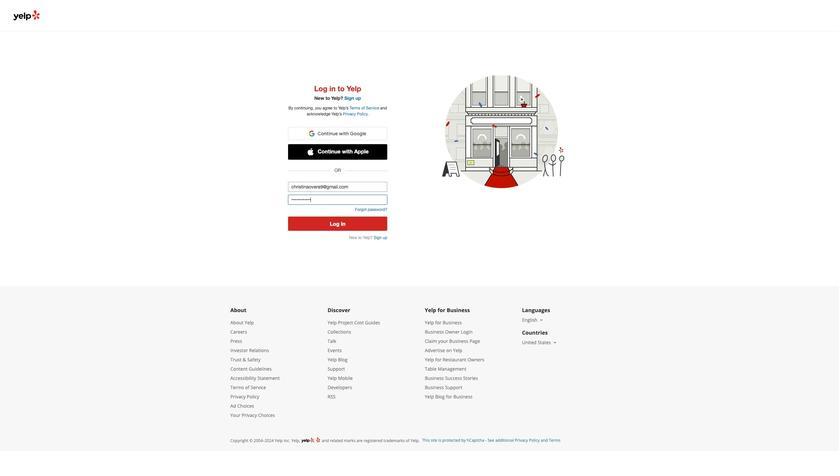 Task type: vqa. For each thing, say whether or not it's contained in the screenshot.
Pho
no



Task type: locate. For each thing, give the bounding box(es) containing it.
0 vertical spatial 16 chevron down v2 image
[[539, 318, 544, 323]]

0 horizontal spatial 16 chevron down v2 image
[[539, 318, 544, 323]]

Password password field
[[288, 195, 388, 205]]

Email email field
[[288, 182, 388, 192]]

16 chevron down v2 image
[[539, 318, 544, 323], [553, 340, 558, 345]]

1 horizontal spatial 16 chevron down v2 image
[[553, 340, 558, 345]]



Task type: describe. For each thing, give the bounding box(es) containing it.
yelp burst image
[[316, 438, 321, 443]]

yelp logo image
[[301, 438, 314, 444]]

1 vertical spatial 16 chevron down v2 image
[[553, 340, 558, 345]]



